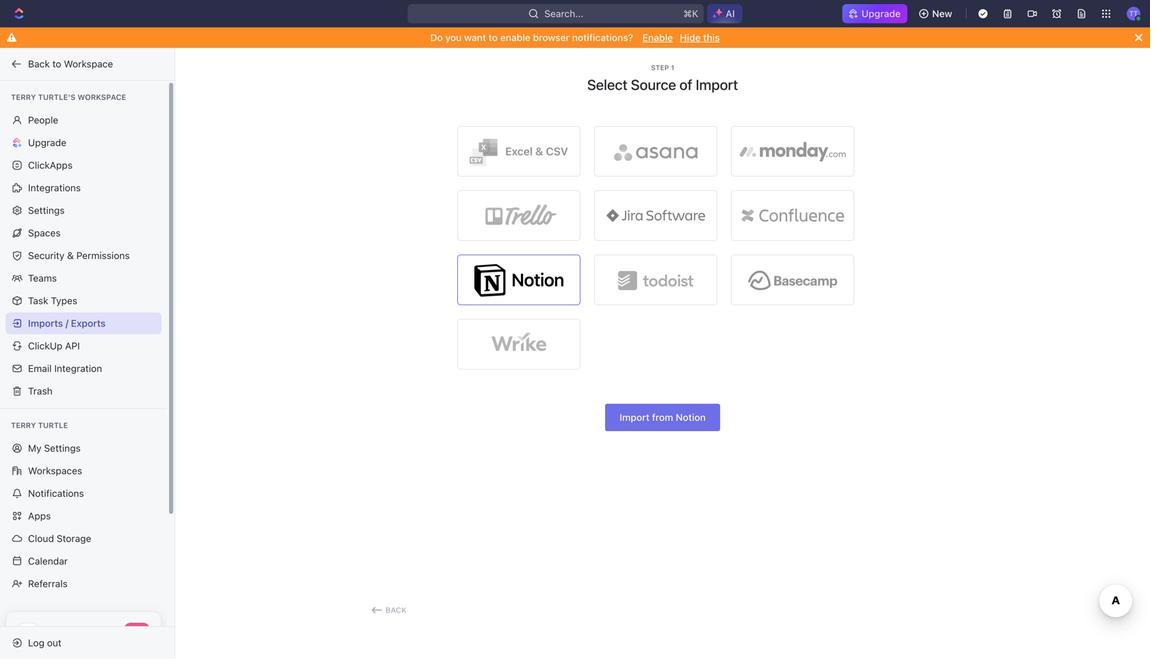 Task type: describe. For each thing, give the bounding box(es) containing it.
my settings link
[[5, 438, 162, 459]]

terry for my settings
[[11, 421, 36, 430]]

from
[[652, 412, 673, 423]]

cloud
[[28, 533, 54, 544]]

ai
[[726, 8, 735, 19]]

log out button
[[5, 632, 163, 654]]

teams link
[[5, 267, 162, 289]]

back for back to workspace
[[28, 58, 50, 69]]

integrations
[[28, 182, 81, 193]]

terry turtle
[[11, 421, 68, 430]]

cloud storage link
[[5, 528, 162, 550]]

people link
[[5, 109, 162, 131]]

1 vertical spatial import
[[620, 412, 650, 423]]

& for excel
[[535, 145, 543, 158]]

source
[[631, 76, 676, 93]]

of
[[680, 76, 693, 93]]

workspaces
[[28, 465, 82, 477]]

cloud storage
[[28, 533, 91, 544]]

want
[[464, 32, 486, 43]]

email integration link
[[5, 358, 162, 380]]

log out
[[28, 637, 62, 649]]

step 1 select source of import
[[587, 64, 738, 93]]

hide
[[680, 32, 701, 43]]

my
[[28, 443, 41, 454]]

my settings
[[28, 443, 81, 454]]

clickapps link
[[5, 154, 162, 176]]

import inside step 1 select source of import
[[696, 76, 738, 93]]

exports
[[71, 318, 106, 329]]

imports / exports
[[28, 318, 106, 329]]

enable
[[500, 32, 531, 43]]

0 vertical spatial upgrade link
[[843, 4, 908, 23]]

notifications?
[[572, 32, 633, 43]]

notifications
[[28, 488, 84, 499]]

task
[[28, 295, 48, 306]]

spaces link
[[5, 222, 162, 244]]

workspace for back to workspace
[[64, 58, 113, 69]]

workspaces link
[[5, 460, 162, 482]]

log
[[28, 637, 44, 649]]

turtle's
[[38, 93, 76, 102]]

to inside button
[[52, 58, 61, 69]]

excel
[[505, 145, 533, 158]]

email integration
[[28, 363, 102, 374]]

1
[[671, 64, 675, 72]]

calendar link
[[5, 551, 162, 572]]

1 vertical spatial upgrade link
[[5, 132, 162, 154]]

you
[[445, 32, 462, 43]]

people
[[28, 114, 58, 126]]

spaces
[[28, 227, 61, 239]]

integrations link
[[5, 177, 162, 199]]

calendar
[[28, 556, 68, 567]]

clickup
[[28, 340, 62, 352]]

import from notion
[[620, 412, 706, 423]]

trash link
[[5, 380, 162, 402]]

& for security
[[67, 250, 74, 261]]

apps
[[28, 510, 51, 522]]

task types
[[28, 295, 77, 306]]

do you want to enable browser notifications? enable hide this
[[430, 32, 720, 43]]

0 vertical spatial settings
[[28, 205, 65, 216]]

tt
[[1129, 9, 1138, 17]]

/
[[66, 318, 68, 329]]

select
[[587, 76, 628, 93]]

security & permissions
[[28, 250, 130, 261]]



Task type: locate. For each thing, give the bounding box(es) containing it.
1 vertical spatial workspace
[[78, 93, 126, 102]]

tt button
[[1123, 3, 1145, 25]]

0 vertical spatial to
[[489, 32, 498, 43]]

1 vertical spatial settings
[[44, 443, 81, 454]]

storage
[[57, 533, 91, 544]]

import from notion link
[[605, 404, 720, 431]]

clickapps
[[28, 160, 73, 171]]

&
[[535, 145, 543, 158], [67, 250, 74, 261]]

task types link
[[5, 290, 162, 312]]

notifications link
[[5, 483, 162, 505]]

settings up spaces
[[28, 205, 65, 216]]

import
[[696, 76, 738, 93], [620, 412, 650, 423]]

1 horizontal spatial to
[[489, 32, 498, 43]]

new button
[[913, 3, 961, 25]]

apps link
[[5, 505, 162, 527]]

back for back
[[386, 606, 407, 615]]

workspace for terry turtle's workspace
[[78, 93, 126, 102]]

security
[[28, 250, 65, 261]]

1 vertical spatial terry
[[11, 421, 36, 430]]

enable
[[643, 32, 673, 43]]

to
[[489, 32, 498, 43], [52, 58, 61, 69]]

0 vertical spatial import
[[696, 76, 738, 93]]

teams
[[28, 273, 57, 284]]

out
[[47, 637, 62, 649]]

⌘k
[[684, 8, 699, 19]]

back
[[28, 58, 50, 69], [386, 606, 407, 615]]

0 horizontal spatial upgrade
[[28, 137, 66, 148]]

to up turtle's
[[52, 58, 61, 69]]

0 vertical spatial upgrade
[[862, 8, 901, 19]]

0 vertical spatial &
[[535, 145, 543, 158]]

imports
[[28, 318, 63, 329]]

security & permissions link
[[5, 245, 162, 267]]

clickup api
[[28, 340, 80, 352]]

1 horizontal spatial upgrade link
[[843, 4, 908, 23]]

terry turtle's workspace
[[11, 93, 126, 102]]

upgrade up clickapps
[[28, 137, 66, 148]]

back link
[[372, 605, 407, 616]]

1 horizontal spatial &
[[535, 145, 543, 158]]

0 vertical spatial back
[[28, 58, 50, 69]]

back to workspace button
[[5, 53, 162, 75]]

upgrade left new button
[[862, 8, 901, 19]]

csv
[[546, 145, 568, 158]]

turtle
[[38, 421, 68, 430]]

1 vertical spatial to
[[52, 58, 61, 69]]

workspace inside button
[[64, 58, 113, 69]]

1 vertical spatial upgrade
[[28, 137, 66, 148]]

workspace up people 'link'
[[78, 93, 126, 102]]

excel & csv
[[505, 145, 568, 158]]

1 vertical spatial back
[[386, 606, 407, 615]]

upgrade
[[862, 8, 901, 19], [28, 137, 66, 148]]

search...
[[545, 8, 584, 19]]

notion
[[676, 412, 706, 423]]

browser
[[533, 32, 570, 43]]

0 vertical spatial terry
[[11, 93, 36, 102]]

1 vertical spatial &
[[67, 250, 74, 261]]

step
[[651, 64, 669, 72]]

settings up workspaces
[[44, 443, 81, 454]]

2 terry from the top
[[11, 421, 36, 430]]

upgrade link
[[843, 4, 908, 23], [5, 132, 162, 154]]

upgrade link up "clickapps" link
[[5, 132, 162, 154]]

1 terry from the top
[[11, 93, 36, 102]]

settings link
[[5, 200, 162, 222]]

imports / exports link
[[5, 313, 162, 334]]

referrals link
[[5, 573, 162, 595]]

workspace up terry turtle's workspace
[[64, 58, 113, 69]]

0 horizontal spatial &
[[67, 250, 74, 261]]

new
[[932, 8, 952, 19]]

1 horizontal spatial upgrade
[[862, 8, 901, 19]]

terry up people
[[11, 93, 36, 102]]

back inside button
[[28, 58, 50, 69]]

to right want
[[489, 32, 498, 43]]

excel & csv link
[[457, 126, 581, 177]]

& left "csv"
[[535, 145, 543, 158]]

api
[[65, 340, 80, 352]]

referrals
[[28, 578, 68, 590]]

terry
[[11, 93, 36, 102], [11, 421, 36, 430]]

import left from
[[620, 412, 650, 423]]

0 horizontal spatial back
[[28, 58, 50, 69]]

settings
[[28, 205, 65, 216], [44, 443, 81, 454]]

email
[[28, 363, 52, 374]]

import right 'of'
[[696, 76, 738, 93]]

upgrade link left new button
[[843, 4, 908, 23]]

1 horizontal spatial import
[[696, 76, 738, 93]]

integration
[[54, 363, 102, 374]]

permissions
[[76, 250, 130, 261]]

1 horizontal spatial back
[[386, 606, 407, 615]]

ai button
[[707, 4, 743, 23]]

this
[[703, 32, 720, 43]]

& right the "security"
[[67, 250, 74, 261]]

trash
[[28, 386, 53, 397]]

workspace
[[64, 58, 113, 69], [78, 93, 126, 102]]

types
[[51, 295, 77, 306]]

0 horizontal spatial to
[[52, 58, 61, 69]]

0 vertical spatial workspace
[[64, 58, 113, 69]]

back to workspace
[[28, 58, 113, 69]]

terry for people
[[11, 93, 36, 102]]

clickup api link
[[5, 335, 162, 357]]

& inside 'link'
[[67, 250, 74, 261]]

terry up my
[[11, 421, 36, 430]]

do
[[430, 32, 443, 43]]

0 horizontal spatial upgrade link
[[5, 132, 162, 154]]

0 horizontal spatial import
[[620, 412, 650, 423]]



Task type: vqa. For each thing, say whether or not it's contained in the screenshot.
it
no



